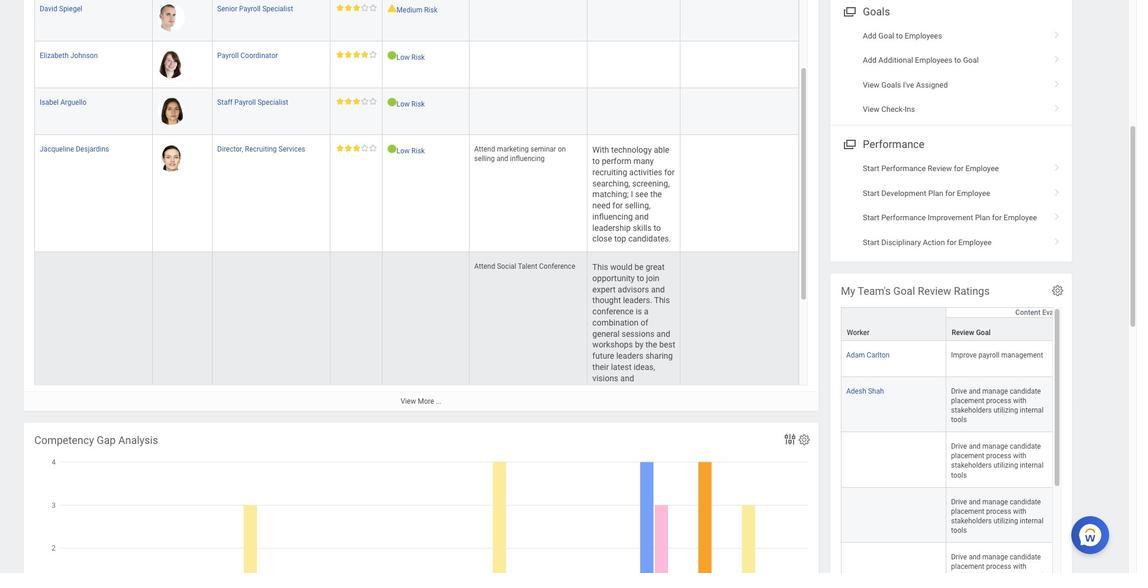 Task type: describe. For each thing, give the bounding box(es) containing it.
add additional employees to goal link
[[831, 48, 1073, 73]]

conference
[[593, 307, 634, 316]]

row containing elizabeth johnson
[[34, 42, 799, 88]]

additional
[[879, 56, 914, 65]]

goal down add goal to employees link
[[964, 56, 979, 65]]

menu group image
[[841, 136, 857, 152]]

-
[[1078, 309, 1080, 317]]

this would be great opportunity to join expert advisors and thought leaders. this conference is a combination of general sessions and workshops by the best future leaders sharing their latest ideas, visions and innovations and workshops so would be a great networking and information gathering opportunity. row
[[34, 252, 799, 447]]

staff payroll specialist
[[217, 99, 288, 107]]

stakeholders for third drive and manage candidate placement process with stakeholders utilizing internal tools element from the top
[[952, 517, 992, 525]]

low for services
[[397, 147, 410, 155]]

my team's goal review ratings
[[841, 285, 990, 297]]

1 vertical spatial review
[[918, 285, 952, 297]]

best
[[660, 340, 676, 350]]

gathering
[[593, 429, 628, 439]]

low risk link for services
[[397, 145, 425, 155]]

process for drive and manage candidate placement process with stakeholders utilizing internal tools element containing drive and manage candidate placement process with stakeholders utilizing intern
[[987, 563, 1012, 571]]

jacqueline desjardins
[[40, 145, 109, 154]]

0 vertical spatial goals
[[863, 5, 891, 18]]

isabel
[[40, 99, 59, 107]]

drive and manage candidate placement process with stakeholders utilizing internal tools for fourth drive and manage candidate placement process with stakeholders utilizing internal tools element from the bottom of the my team's goal review ratings element
[[952, 388, 1044, 424]]

1 low from the top
[[397, 53, 410, 62]]

add goal to employees link
[[831, 24, 1073, 48]]

start development plan for employee
[[863, 189, 991, 198]]

check-
[[882, 105, 905, 114]]

row containing isabel arguello
[[34, 88, 799, 135]]

more
[[418, 397, 434, 406]]

candidate for drive and manage candidate placement process with stakeholders utilizing internal tools element containing drive and manage candidate placement process with stakeholders utilizing intern
[[1010, 553, 1042, 562]]

and inside drive and manage candidate placement process with stakeholders utilizing intern
[[969, 553, 981, 562]]

improve payroll management
[[952, 351, 1044, 360]]

to up candidates.
[[654, 223, 661, 233]]

with
[[593, 145, 609, 155]]

view check-ins
[[863, 105, 916, 114]]

risk for senior payroll specialist
[[424, 6, 438, 14]]

employee's photo (david spiegel) image
[[157, 4, 185, 31]]

manage for drive and manage candidate placement process with stakeholders utilizing internal tools element containing drive and manage candidate placement process with stakeholders utilizing intern
[[983, 553, 1009, 562]]

the inside the this would be great opportunity to join expert advisors and thought leaders. this conference is a combination of general sessions and workshops by the best future leaders sharing their latest ideas, visions and innovations and workshops so would be a great networking and information gathering opportunity.
[[646, 340, 658, 350]]

start development plan for employee link
[[831, 181, 1073, 206]]

my team's goal review ratings element
[[831, 274, 1138, 574]]

isabel arguello
[[40, 99, 87, 107]]

influencing inside attend marketing seminar on selling and influencing
[[510, 155, 545, 163]]

development
[[882, 189, 927, 198]]

...
[[436, 397, 442, 406]]

start performance review for employee
[[863, 164, 999, 173]]

of
[[641, 318, 649, 328]]

with for 3rd drive and manage candidate placement process with stakeholders utilizing internal tools element from the bottom
[[1014, 452, 1027, 461]]

low risk link for specialist
[[397, 98, 425, 109]]

drive and manage candidate placement process with stakeholders utilizing internal tools for third drive and manage candidate placement process with stakeholders utilizing internal tools element from the top
[[952, 498, 1044, 535]]

employee's photo (isabel arguello) image
[[157, 98, 185, 125]]

johnson
[[70, 52, 98, 60]]

director, recruiting services link
[[217, 143, 305, 154]]

combination
[[593, 318, 639, 328]]

and inside row
[[969, 388, 981, 396]]

marketing
[[497, 145, 529, 154]]

evaluation
[[1043, 309, 1076, 317]]

3 drive and manage candidate placement process with stakeholders utilizing internal tools element from the top
[[952, 496, 1044, 535]]

searching,
[[593, 179, 630, 188]]

conference
[[539, 263, 576, 271]]

for down matching;
[[613, 201, 623, 210]]

start disciplinary action for employee
[[863, 238, 992, 247]]

review goal
[[952, 329, 991, 337]]

goal inside popup button
[[977, 329, 991, 337]]

matching;
[[593, 190, 629, 199]]

ins
[[905, 105, 916, 114]]

with technology able to perform many recruiting activities for searching, screening, matching; i see the need for selling, influencing and leadership skills to close top candidates. row
[[34, 135, 799, 252]]

skills
[[633, 223, 652, 233]]

recruiting
[[593, 168, 628, 177]]

configure my team's goal review ratings image
[[1052, 284, 1065, 297]]

specialist for staff payroll specialist
[[258, 99, 288, 107]]

selling
[[475, 155, 495, 163]]

david spiegel
[[40, 5, 82, 13]]

my
[[841, 285, 856, 297]]

attend marketing seminar on selling and influencing
[[475, 145, 568, 163]]

drive and manage candidate placement process with stakeholders utilizing internal tools element inside drive and manage candidate placement process with stakeholders utilizing intern row
[[952, 551, 1044, 574]]

tools for fourth drive and manage candidate placement process with stakeholders utilizing internal tools element from the bottom of the my team's goal review ratings element
[[952, 416, 967, 424]]

this worker has low retention risk. element for services
[[388, 145, 464, 156]]

1 workshops from the top
[[593, 340, 633, 350]]

improve payroll management element
[[952, 349, 1044, 360]]

management
[[1002, 351, 1044, 360]]

0 horizontal spatial great
[[610, 407, 629, 416]]

adam carlton
[[847, 351, 890, 360]]

worker
[[847, 329, 870, 337]]

adesh shah link
[[847, 385, 884, 396]]

to inside the this would be great opportunity to join expert advisors and thought leaders. this conference is a combination of general sessions and workshops by the best future leaders sharing their latest ideas, visions and innovations and workshops so would be a great networking and information gathering opportunity.
[[637, 274, 644, 283]]

staff
[[217, 99, 233, 107]]

and inside attend marketing seminar on selling and influencing
[[497, 155, 509, 163]]

attend for with
[[475, 145, 495, 154]]

goal up additional
[[879, 31, 895, 40]]

my team's performance element
[[24, 0, 819, 541]]

add goal to employees
[[863, 31, 943, 40]]

with for third drive and manage candidate placement process with stakeholders utilizing internal tools element from the top
[[1014, 508, 1027, 516]]

innovations
[[593, 385, 635, 394]]

row containing adesh shah
[[841, 377, 1138, 433]]

0 horizontal spatial would
[[611, 263, 633, 272]]

0 vertical spatial performance
[[863, 138, 925, 151]]

1 drive and manage candidate placement process with stakeholders utilizing internal tools element from the top
[[952, 385, 1044, 424]]

view more ...
[[401, 397, 442, 406]]

candidate for fourth drive and manage candidate placement process with stakeholders utilizing internal tools element from the bottom of the my team's goal review ratings element
[[1010, 388, 1042, 396]]

opportunity
[[593, 274, 635, 283]]

performance for review
[[882, 164, 926, 173]]

technology
[[611, 145, 652, 155]]

general
[[593, 329, 620, 339]]

drive for 3rd drive and manage candidate placement process with stakeholders utilizing internal tools element from the bottom
[[952, 443, 968, 451]]

view for view goals i've assigned
[[863, 80, 880, 89]]

adesh shah
[[847, 388, 884, 396]]

manage for third drive and manage candidate placement process with stakeholders utilizing internal tools element from the top
[[983, 498, 1009, 506]]

chevron right image for add additional employees to goal
[[1050, 52, 1065, 63]]

desjardins
[[76, 145, 109, 154]]

staff payroll specialist link
[[217, 96, 288, 107]]

stakeholders for fourth drive and manage candidate placement process with stakeholders utilizing internal tools element from the bottom of the my team's goal review ratings element
[[952, 407, 992, 415]]

start for start development plan for employee
[[863, 189, 880, 198]]

david spiegel link
[[40, 2, 82, 13]]

elizabeth johnson link
[[40, 49, 98, 60]]

seminar
[[531, 145, 556, 154]]

adesh
[[847, 388, 867, 396]]

low risk for specialist
[[397, 100, 425, 109]]

utilizing for drive and manage candidate placement process with stakeholders utilizing internal tools element containing drive and manage candidate placement process with stakeholders utilizing intern
[[994, 572, 1019, 574]]

low risk for services
[[397, 147, 425, 155]]

visions
[[593, 374, 619, 383]]

employees inside add additional employees to goal link
[[916, 56, 953, 65]]

drive and manage candidate placement process with stakeholders utilizing intern
[[952, 553, 1044, 574]]

employee for start development plan for employee
[[957, 189, 991, 198]]

add for add additional employees to goal
[[863, 56, 877, 65]]

2 workshops from the top
[[593, 396, 633, 405]]

see
[[636, 190, 649, 199]]

sessions
[[622, 329, 655, 339]]

add additional employees to goal
[[863, 56, 979, 65]]

stakeholders for 3rd drive and manage candidate placement process with stakeholders utilizing internal tools element from the bottom
[[952, 462, 992, 470]]

need
[[593, 201, 611, 210]]

worker button
[[842, 308, 946, 341]]

ideas,
[[634, 363, 655, 372]]

process for fourth drive and manage candidate placement process with stakeholders utilizing internal tools element from the bottom of the my team's goal review ratings element
[[987, 397, 1012, 405]]

1 drive and manage candidate placement process with stakeholders utilizing internal tools row from the top
[[841, 433, 1138, 488]]

goal right 'team's'
[[894, 285, 916, 297]]

payroll coordinator
[[217, 52, 278, 60]]

content evaluation - goals
[[1016, 309, 1100, 317]]

with technology able to perform many recruiting activities for searching, screening, matching; i see the need for selling, influencing and leadership skills to close top candidates.
[[593, 145, 677, 244]]

carlton
[[867, 351, 890, 360]]

competency gap analysis
[[34, 434, 158, 447]]

sharing
[[646, 351, 673, 361]]

adam carlton link
[[847, 349, 890, 360]]

employee for start disciplinary action for employee
[[959, 238, 992, 247]]

so
[[635, 396, 644, 405]]

isabel arguello link
[[40, 96, 87, 107]]

meets expectations - performance in line with a solid team contributor. image for staff payroll specialist
[[337, 98, 377, 105]]

0 horizontal spatial be
[[593, 407, 602, 416]]

tools for third drive and manage candidate placement process with stakeholders utilizing internal tools element from the top
[[952, 527, 967, 535]]

drive and manage candidate placement process with stakeholders utilizing intern row
[[841, 543, 1138, 574]]

gap
[[97, 434, 116, 447]]

review inside popup button
[[952, 329, 975, 337]]

start performance review for employee link
[[831, 157, 1073, 181]]

employee for start performance review for employee
[[966, 164, 999, 173]]

utilizing for fourth drive and manage candidate placement process with stakeholders utilizing internal tools element from the bottom of the my team's goal review ratings element
[[994, 407, 1019, 415]]

chevron right image for start development plan for employee
[[1050, 185, 1065, 197]]

placement for third drive and manage candidate placement process with stakeholders utilizing internal tools element from the top
[[952, 508, 985, 516]]

row containing content evaluation - goals
[[841, 307, 1138, 342]]

view for view more ...
[[401, 397, 416, 406]]

specialist for senior payroll specialist
[[262, 5, 293, 13]]

drive for drive and manage candidate placement process with stakeholders utilizing internal tools element containing drive and manage candidate placement process with stakeholders utilizing intern
[[952, 553, 968, 562]]

2 drive and manage candidate placement process with stakeholders utilizing internal tools element from the top
[[952, 440, 1044, 480]]

manage for 3rd drive and manage candidate placement process with stakeholders utilizing internal tools element from the bottom
[[983, 443, 1009, 451]]

internal for fourth drive and manage candidate placement process with stakeholders utilizing internal tools element from the bottom of the my team's goal review ratings element
[[1020, 407, 1044, 415]]



Task type: vqa. For each thing, say whether or not it's contained in the screenshot.
the left A
yes



Task type: locate. For each thing, give the bounding box(es) containing it.
view up view check-ins
[[863, 80, 880, 89]]

2 vertical spatial this worker has low retention risk. element
[[388, 145, 464, 156]]

attend inside this would be great opportunity to join expert advisors and thought leaders. this conference is a combination of general sessions and workshops by the best future leaders sharing their latest ideas, visions and innovations and workshops so would be a great networking and information gathering opportunity. row
[[475, 263, 495, 271]]

1 start from the top
[[863, 164, 880, 173]]

recruiting
[[245, 145, 277, 154]]

1 vertical spatial meets expectations - performance in line with a solid team contributor. image
[[337, 98, 377, 105]]

meets expectations - performance in line with a solid team contributor. image inside with technology able to perform many recruiting activities for searching, screening, matching; i see the need for selling, influencing and leadership skills to close top candidates. row
[[337, 145, 377, 152]]

2 drive from the top
[[952, 443, 968, 451]]

for up start development plan for employee link
[[954, 164, 964, 173]]

3 internal from the top
[[1020, 517, 1044, 525]]

candidate for 3rd drive and manage candidate placement process with stakeholders utilizing internal tools element from the bottom
[[1010, 443, 1042, 451]]

low risk inside with technology able to perform many recruiting activities for searching, screening, matching; i see the need for selling, influencing and leadership skills to close top candidates. row
[[397, 147, 425, 155]]

great
[[646, 263, 665, 272], [610, 407, 629, 416]]

candidate
[[1010, 388, 1042, 396], [1010, 443, 1042, 451], [1010, 498, 1042, 506], [1010, 553, 1042, 562]]

1 with from the top
[[1014, 397, 1027, 405]]

for up screening,
[[665, 168, 675, 177]]

be up gathering
[[593, 407, 602, 416]]

1 placement from the top
[[952, 397, 985, 405]]

manage
[[983, 388, 1009, 396], [983, 443, 1009, 451], [983, 498, 1009, 506], [983, 553, 1009, 562]]

to up additional
[[897, 31, 903, 40]]

1 meets expectations - performance in line with a solid team contributor. image from the top
[[337, 4, 377, 11]]

future
[[593, 351, 615, 361]]

5 chevron right image from the top
[[1050, 185, 1065, 197]]

risk for director, recruiting services
[[412, 147, 425, 155]]

review up improve
[[952, 329, 975, 337]]

employees inside add goal to employees link
[[905, 31, 943, 40]]

0 vertical spatial tools
[[952, 416, 967, 424]]

add for add goal to employees
[[863, 31, 877, 40]]

performance for improvement
[[882, 213, 926, 222]]

review goal row
[[841, 317, 1138, 341]]

1 vertical spatial payroll
[[217, 52, 239, 60]]

view for view check-ins
[[863, 105, 880, 114]]

leadership
[[593, 223, 631, 233]]

risk
[[424, 6, 438, 14], [412, 53, 425, 62], [412, 100, 425, 109], [412, 147, 425, 155]]

1 this worker has low retention risk. image from the top
[[388, 98, 397, 107]]

exceeds expectations - performance is excellent and generally surpassed expectations and required little to no supervision. image
[[337, 51, 377, 58]]

specialist up director, recruiting services 'link'
[[258, 99, 288, 107]]

to down with
[[593, 156, 600, 166]]

1 process from the top
[[987, 397, 1012, 405]]

drive for third drive and manage candidate placement process with stakeholders utilizing internal tools element from the top
[[952, 498, 968, 506]]

workshops down innovations
[[593, 396, 633, 405]]

2 list from the top
[[831, 157, 1073, 255]]

internal for third drive and manage candidate placement process with stakeholders utilizing internal tools element from the top
[[1020, 517, 1044, 525]]

6 chevron right image from the top
[[1050, 234, 1065, 246]]

networking
[[631, 407, 672, 416]]

1 vertical spatial chevron right image
[[1050, 209, 1065, 221]]

for inside 'link'
[[993, 213, 1002, 222]]

1 vertical spatial this worker has low retention risk. image
[[388, 145, 397, 154]]

2 stakeholders from the top
[[952, 462, 992, 470]]

2 tools from the top
[[952, 471, 967, 480]]

performance inside 'link'
[[882, 164, 926, 173]]

process for third drive and manage candidate placement process with stakeholders utilizing internal tools element from the top
[[987, 508, 1012, 516]]

influencing up the leadership
[[593, 212, 633, 222]]

0 horizontal spatial this
[[593, 263, 609, 272]]

1 vertical spatial a
[[604, 407, 608, 416]]

manage for fourth drive and manage candidate placement process with stakeholders utilizing internal tools element from the bottom of the my team's goal review ratings element
[[983, 388, 1009, 396]]

add
[[863, 31, 877, 40], [863, 56, 877, 65]]

2 vertical spatial payroll
[[234, 99, 256, 107]]

adam
[[847, 351, 866, 360]]

specialist inside "link"
[[258, 99, 288, 107]]

2 vertical spatial review
[[952, 329, 975, 337]]

this worker has low retention risk. image for specialist
[[388, 98, 397, 107]]

performance inside 'link'
[[882, 213, 926, 222]]

stakeholders for drive and manage candidate placement process with stakeholders utilizing internal tools element containing drive and manage candidate placement process with stakeholders utilizing intern
[[952, 572, 992, 574]]

employee
[[966, 164, 999, 173], [957, 189, 991, 198], [1004, 213, 1038, 222], [959, 238, 992, 247]]

payroll
[[239, 5, 261, 13], [217, 52, 239, 60], [234, 99, 256, 107]]

latest
[[611, 363, 632, 372]]

1 vertical spatial plan
[[976, 213, 991, 222]]

2 internal from the top
[[1020, 462, 1044, 470]]

list for goals
[[831, 24, 1073, 122]]

payroll
[[979, 351, 1000, 360]]

2 vertical spatial meets expectations - performance in line with a solid team contributor. image
[[337, 145, 377, 152]]

jacqueline
[[40, 145, 74, 154]]

2 placement from the top
[[952, 452, 985, 461]]

goals inside list
[[882, 80, 902, 89]]

4 manage from the top
[[983, 553, 1009, 562]]

action
[[923, 238, 945, 247]]

4 stakeholders from the top
[[952, 572, 992, 574]]

plan right improvement
[[976, 213, 991, 222]]

4 candidate from the top
[[1010, 553, 1042, 562]]

0 vertical spatial plan
[[929, 189, 944, 198]]

2 drive and manage candidate placement process with stakeholders utilizing internal tools row from the top
[[841, 488, 1138, 543]]

this worker has a medium retention risk - possible action needed. element
[[388, 4, 464, 15]]

drive and manage candidate placement process with stakeholders utilizing internal tools element containing drive and manage candidate placement process with stakeholders utilizing intern
[[952, 551, 1044, 574]]

menu group image
[[841, 3, 857, 19]]

1 horizontal spatial would
[[646, 396, 669, 405]]

4 drive and manage candidate placement process with stakeholders utilizing internal tools element from the top
[[952, 551, 1044, 574]]

1 attend from the top
[[475, 145, 495, 154]]

chevron right image inside start development plan for employee link
[[1050, 185, 1065, 197]]

goals right menu group icon
[[863, 5, 891, 18]]

candidate inside drive and manage candidate placement process with stakeholders utilizing intern
[[1010, 553, 1042, 562]]

0 vertical spatial review
[[928, 164, 953, 173]]

0 vertical spatial payroll
[[239, 5, 261, 13]]

3 candidate from the top
[[1010, 498, 1042, 506]]

this worker has low retention risk. image for services
[[388, 145, 397, 154]]

2 meets expectations - performance in line with a solid team contributor. image from the top
[[337, 98, 377, 105]]

meets expectations - performance in line with a solid team contributor. image
[[337, 4, 377, 11], [337, 98, 377, 105], [337, 145, 377, 152]]

for right the action
[[947, 238, 957, 247]]

0 vertical spatial low risk link
[[397, 51, 425, 62]]

candidate for third drive and manage candidate placement process with stakeholders utilizing internal tools element from the top
[[1010, 498, 1042, 506]]

3 drive from the top
[[952, 498, 968, 506]]

2 candidate from the top
[[1010, 443, 1042, 451]]

this up opportunity
[[593, 263, 609, 272]]

this worker has low retention risk. image
[[388, 51, 397, 60]]

chevron right image for start disciplinary action for employee
[[1050, 234, 1065, 246]]

stakeholders
[[952, 407, 992, 415], [952, 462, 992, 470], [952, 517, 992, 525], [952, 572, 992, 574]]

tools for 3rd drive and manage candidate placement process with stakeholders utilizing internal tools element from the bottom
[[952, 471, 967, 480]]

chevron right image inside start performance improvement plan for employee 'link'
[[1050, 209, 1065, 221]]

0 vertical spatial list
[[831, 24, 1073, 122]]

view goals i've assigned
[[863, 80, 948, 89]]

stakeholders inside drive and manage candidate placement process with stakeholders utilizing intern
[[952, 572, 992, 574]]

2 vertical spatial performance
[[882, 213, 926, 222]]

to
[[897, 31, 903, 40], [955, 56, 962, 65], [593, 156, 600, 166], [654, 223, 661, 233], [637, 274, 644, 283]]

drive and manage candidate placement process with stakeholders utilizing internal tools element
[[952, 385, 1044, 424], [952, 440, 1044, 480], [952, 496, 1044, 535], [952, 551, 1044, 574]]

0 vertical spatial drive and manage candidate placement process with stakeholders utilizing internal tools
[[952, 388, 1044, 424]]

attend for this
[[475, 263, 495, 271]]

3 low risk from the top
[[397, 147, 425, 155]]

placement
[[952, 397, 985, 405], [952, 452, 985, 461], [952, 508, 985, 516], [952, 563, 985, 571]]

0 vertical spatial a
[[644, 307, 649, 316]]

social
[[497, 263, 517, 271]]

add left additional
[[863, 56, 877, 65]]

by
[[635, 340, 644, 350]]

2 vertical spatial internal
[[1020, 517, 1044, 525]]

list
[[831, 24, 1073, 122], [831, 157, 1073, 255]]

row
[[34, 0, 799, 42], [34, 42, 799, 88], [34, 88, 799, 135], [841, 307, 1138, 342], [841, 341, 1138, 377], [841, 377, 1138, 433]]

ratings
[[954, 285, 990, 297]]

cell
[[470, 0, 588, 42], [588, 0, 681, 42], [681, 0, 799, 42], [470, 42, 588, 88], [588, 42, 681, 88], [681, 42, 799, 88], [470, 88, 588, 135], [588, 88, 681, 135], [681, 88, 799, 135], [681, 135, 799, 252], [34, 252, 153, 447], [153, 252, 213, 447], [213, 252, 331, 447], [331, 252, 383, 447], [383, 252, 470, 447], [681, 252, 799, 447], [841, 433, 947, 488], [841, 488, 947, 543], [841, 543, 947, 574]]

would up opportunity
[[611, 263, 633, 272]]

1 vertical spatial tools
[[952, 471, 967, 480]]

4 process from the top
[[987, 563, 1012, 571]]

3 tools from the top
[[952, 527, 967, 535]]

1 vertical spatial the
[[646, 340, 658, 350]]

on
[[558, 145, 566, 154]]

for
[[954, 164, 964, 173], [665, 168, 675, 177], [946, 189, 956, 198], [613, 201, 623, 210], [993, 213, 1002, 222], [947, 238, 957, 247]]

4 start from the top
[[863, 238, 880, 247]]

risk for staff payroll specialist
[[412, 100, 425, 109]]

chevron right image inside add additional employees to goal link
[[1050, 52, 1065, 63]]

start performance improvement plan for employee
[[863, 213, 1038, 222]]

activities
[[630, 168, 663, 177]]

performance down check-
[[863, 138, 925, 151]]

1 vertical spatial internal
[[1020, 462, 1044, 470]]

internal for 3rd drive and manage candidate placement process with stakeholders utilizing internal tools element from the bottom
[[1020, 462, 1044, 470]]

payroll right senior at the top left of page
[[239, 5, 261, 13]]

1 this worker has low retention risk. element from the top
[[388, 51, 464, 62]]

2 chevron right image from the top
[[1050, 209, 1065, 221]]

meets expectations - performance in line with a solid team contributor. image for director, recruiting services
[[337, 145, 377, 152]]

0 vertical spatial low
[[397, 53, 410, 62]]

risk for payroll coordinator
[[412, 53, 425, 62]]

payroll for senior
[[239, 5, 261, 13]]

payroll for staff
[[234, 99, 256, 107]]

manage inside drive and manage candidate placement process with stakeholders utilizing intern
[[983, 553, 1009, 562]]

placement inside drive and manage candidate placement process with stakeholders utilizing intern
[[952, 563, 985, 571]]

chevron right image for start performance review for employee
[[1050, 160, 1065, 172]]

be
[[635, 263, 644, 272], [593, 407, 602, 416]]

2 with from the top
[[1014, 452, 1027, 461]]

chevron right image
[[1050, 52, 1065, 63], [1050, 76, 1065, 88], [1050, 101, 1065, 113], [1050, 160, 1065, 172], [1050, 185, 1065, 197], [1050, 234, 1065, 246]]

thought
[[593, 296, 621, 305]]

chevron right image for start performance improvement plan for employee
[[1050, 209, 1065, 221]]

start for start performance review for employee
[[863, 164, 880, 173]]

shah
[[869, 388, 884, 396]]

be up advisors
[[635, 263, 644, 272]]

1 horizontal spatial a
[[644, 307, 649, 316]]

2 low risk from the top
[[397, 100, 425, 109]]

2 vertical spatial low
[[397, 147, 410, 155]]

1 vertical spatial employees
[[916, 56, 953, 65]]

1 horizontal spatial this
[[654, 296, 670, 305]]

2 start from the top
[[863, 189, 880, 198]]

leaders
[[617, 351, 644, 361]]

0 vertical spatial chevron right image
[[1050, 27, 1065, 39]]

employee's photo (elizabeth johnson) image
[[157, 51, 185, 78]]

1 internal from the top
[[1020, 407, 1044, 415]]

close
[[593, 234, 613, 244]]

0 horizontal spatial plan
[[929, 189, 944, 198]]

goals right the -
[[1082, 309, 1100, 317]]

drive
[[952, 388, 968, 396], [952, 443, 968, 451], [952, 498, 968, 506], [952, 553, 968, 562]]

this worker has low retention risk. element for specialist
[[388, 98, 464, 109]]

start inside 'link'
[[863, 164, 880, 173]]

2 vertical spatial view
[[401, 397, 416, 406]]

3 start from the top
[[863, 213, 880, 222]]

3 this worker has low retention risk. element from the top
[[388, 145, 464, 156]]

plan
[[929, 189, 944, 198], [976, 213, 991, 222]]

drive and manage candidate placement process with stakeholders utilizing internal tools row
[[841, 433, 1138, 488], [841, 488, 1138, 543]]

risk inside with technology able to perform many recruiting activities for searching, screening, matching; i see the need for selling, influencing and leadership skills to close top candidates. row
[[412, 147, 425, 155]]

view
[[863, 80, 880, 89], [863, 105, 880, 114], [401, 397, 416, 406]]

the inside with technology able to perform many recruiting activities for searching, screening, matching; i see the need for selling, influencing and leadership skills to close top candidates.
[[651, 190, 662, 199]]

3 process from the top
[[987, 508, 1012, 516]]

2 attend from the top
[[475, 263, 495, 271]]

this worker has a medium retention risk - possible action needed. image
[[388, 4, 397, 12]]

goal up payroll
[[977, 329, 991, 337]]

medium risk link
[[397, 4, 438, 14]]

0 vertical spatial this worker has low retention risk. image
[[388, 98, 397, 107]]

plan inside 'link'
[[976, 213, 991, 222]]

plan down start performance review for employee
[[929, 189, 944, 198]]

1 vertical spatial great
[[610, 407, 629, 416]]

employees up add additional employees to goal
[[905, 31, 943, 40]]

4 with from the top
[[1014, 563, 1027, 571]]

senior payroll specialist
[[217, 5, 293, 13]]

4 utilizing from the top
[[994, 572, 1019, 574]]

with for fourth drive and manage candidate placement process with stakeholders utilizing internal tools element from the bottom of the my team's goal review ratings element
[[1014, 397, 1027, 405]]

drive and manage candidate placement process with stakeholders utilizing internal tools for 3rd drive and manage candidate placement process with stakeholders utilizing internal tools element from the bottom
[[952, 443, 1044, 480]]

chevron right image inside the view goals i've assigned link
[[1050, 76, 1065, 88]]

2 process from the top
[[987, 452, 1012, 461]]

0 vertical spatial add
[[863, 31, 877, 40]]

would up the networking
[[646, 396, 669, 405]]

list containing add goal to employees
[[831, 24, 1073, 122]]

2 vertical spatial low risk
[[397, 147, 425, 155]]

3 placement from the top
[[952, 508, 985, 516]]

2 vertical spatial goals
[[1082, 309, 1100, 317]]

2 utilizing from the top
[[994, 462, 1019, 470]]

1 vertical spatial add
[[863, 56, 877, 65]]

3 with from the top
[[1014, 508, 1027, 516]]

0 vertical spatial this worker has low retention risk. element
[[388, 51, 464, 62]]

utilizing inside drive and manage candidate placement process with stakeholders utilizing intern
[[994, 572, 1019, 574]]

employee inside 'link'
[[966, 164, 999, 173]]

chevron right image inside add goal to employees link
[[1050, 27, 1065, 39]]

great up information
[[610, 407, 629, 416]]

chevron right image for view check-ins
[[1050, 101, 1065, 113]]

1 horizontal spatial plan
[[976, 213, 991, 222]]

0 vertical spatial this
[[593, 263, 609, 272]]

employee's photo (jacqueline desjardins) image
[[157, 145, 185, 172]]

3 low from the top
[[397, 147, 410, 155]]

performance up development
[[882, 164, 926, 173]]

and inside with technology able to perform many recruiting activities for searching, screening, matching; i see the need for selling, influencing and leadership skills to close top candidates.
[[635, 212, 649, 222]]

1 vertical spatial performance
[[882, 164, 926, 173]]

2 vertical spatial low risk link
[[397, 145, 425, 155]]

1 vertical spatial workshops
[[593, 396, 633, 405]]

goals inside popup button
[[1082, 309, 1100, 317]]

4 placement from the top
[[952, 563, 985, 571]]

would
[[611, 263, 633, 272], [646, 396, 669, 405]]

their
[[593, 363, 609, 372]]

employee inside 'link'
[[1004, 213, 1038, 222]]

0 horizontal spatial influencing
[[510, 155, 545, 163]]

1 list from the top
[[831, 24, 1073, 122]]

list for performance
[[831, 157, 1073, 255]]

0 vertical spatial specialist
[[262, 5, 293, 13]]

list containing start performance review for employee
[[831, 157, 1073, 255]]

1 vertical spatial specialist
[[258, 99, 288, 107]]

attend up 'selling'
[[475, 145, 495, 154]]

drive inside drive and manage candidate placement process with stakeholders utilizing intern
[[952, 553, 968, 562]]

this would be great opportunity to join expert advisors and thought leaders. this conference is a combination of general sessions and workshops by the best future leaders sharing their latest ideas, visions and innovations and workshops so would be a great networking and information gathering opportunity.
[[593, 263, 678, 439]]

1 horizontal spatial great
[[646, 263, 665, 272]]

0 vertical spatial the
[[651, 190, 662, 199]]

review goal button
[[947, 318, 1058, 341]]

0 vertical spatial be
[[635, 263, 644, 272]]

start inside 'link'
[[863, 213, 880, 222]]

3 stakeholders from the top
[[952, 517, 992, 525]]

start
[[863, 164, 880, 173], [863, 189, 880, 198], [863, 213, 880, 222], [863, 238, 880, 247]]

this worker has low retention risk. element inside with technology able to perform many recruiting activities for searching, screening, matching; i see the need for selling, influencing and leadership skills to close top candidates. row
[[388, 145, 464, 156]]

2 low risk link from the top
[[397, 98, 425, 109]]

4 drive from the top
[[952, 553, 968, 562]]

performance down development
[[882, 213, 926, 222]]

payroll inside "link"
[[234, 99, 256, 107]]

is
[[636, 307, 642, 316]]

low
[[397, 53, 410, 62], [397, 100, 410, 109], [397, 147, 410, 155]]

1 low risk link from the top
[[397, 51, 425, 62]]

1 horizontal spatial be
[[635, 263, 644, 272]]

analysis
[[118, 434, 158, 447]]

view inside my team's performance element
[[401, 397, 416, 406]]

start for start disciplinary action for employee
[[863, 238, 880, 247]]

0 vertical spatial low risk
[[397, 53, 425, 62]]

1 vertical spatial goals
[[882, 80, 902, 89]]

3 manage from the top
[[983, 498, 1009, 506]]

1 horizontal spatial influencing
[[593, 212, 633, 222]]

the down screening,
[[651, 190, 662, 199]]

advisors
[[618, 285, 649, 294]]

0 vertical spatial attend
[[475, 145, 495, 154]]

placement for 3rd drive and manage candidate placement process with stakeholders utilizing internal tools element from the bottom
[[952, 452, 985, 461]]

attend inside attend marketing seminar on selling and influencing
[[475, 145, 495, 154]]

1 vertical spatial this
[[654, 296, 670, 305]]

chevron right image inside start performance review for employee 'link'
[[1050, 160, 1065, 172]]

medium risk
[[397, 6, 438, 14]]

the right by
[[646, 340, 658, 350]]

1 vertical spatial low risk link
[[397, 98, 425, 109]]

1 manage from the top
[[983, 388, 1009, 396]]

0 vertical spatial workshops
[[593, 340, 633, 350]]

4 chevron right image from the top
[[1050, 160, 1065, 172]]

1 stakeholders from the top
[[952, 407, 992, 415]]

improvement
[[928, 213, 974, 222]]

1 utilizing from the top
[[994, 407, 1019, 415]]

process for 3rd drive and manage candidate placement process with stakeholders utilizing internal tools element from the bottom
[[987, 452, 1012, 461]]

disciplinary
[[882, 238, 921, 247]]

influencing inside with technology able to perform many recruiting activities for searching, screening, matching; i see the need for selling, influencing and leadership skills to close top candidates.
[[593, 212, 633, 222]]

chevron right image for view goals i've assigned
[[1050, 76, 1065, 88]]

configure competency gap analysis image
[[798, 434, 811, 447]]

director,
[[217, 145, 243, 154]]

1 vertical spatial would
[[646, 396, 669, 405]]

2 low from the top
[[397, 100, 410, 109]]

1 drive and manage candidate placement process with stakeholders utilizing internal tools from the top
[[952, 388, 1044, 424]]

1 vertical spatial low risk
[[397, 100, 425, 109]]

1 vertical spatial influencing
[[593, 212, 633, 222]]

chevron right image
[[1050, 27, 1065, 39], [1050, 209, 1065, 221]]

payroll right staff at the left top
[[234, 99, 256, 107]]

2 manage from the top
[[983, 443, 1009, 451]]

placement for fourth drive and manage candidate placement process with stakeholders utilizing internal tools element from the bottom of the my team's goal review ratings element
[[952, 397, 985, 405]]

for inside 'link'
[[954, 164, 964, 173]]

able
[[654, 145, 670, 155]]

drive for fourth drive and manage candidate placement process with stakeholders utilizing internal tools element from the bottom of the my team's goal review ratings element
[[952, 388, 968, 396]]

information
[[609, 418, 651, 428]]

this worker has low retention risk. image
[[388, 98, 397, 107], [388, 145, 397, 154]]

chevron right image inside view check-ins link
[[1050, 101, 1065, 113]]

payroll coordinator link
[[217, 49, 278, 60]]

specialist right senior at the top left of page
[[262, 5, 293, 13]]

expert
[[593, 285, 616, 294]]

review left ratings
[[918, 285, 952, 297]]

add up add additional employees to goal
[[863, 31, 877, 40]]

low inside with technology able to perform many recruiting activities for searching, screening, matching; i see the need for selling, influencing and leadership skills to close top candidates. row
[[397, 147, 410, 155]]

senior
[[217, 5, 237, 13]]

this down the join
[[654, 296, 670, 305]]

to left the join
[[637, 274, 644, 283]]

low for specialist
[[397, 100, 410, 109]]

1 drive from the top
[[952, 388, 968, 396]]

1 vertical spatial low
[[397, 100, 410, 109]]

review up start development plan for employee link
[[928, 164, 953, 173]]

1 add from the top
[[863, 31, 877, 40]]

0 vertical spatial internal
[[1020, 407, 1044, 415]]

3 utilizing from the top
[[994, 517, 1019, 525]]

2 vertical spatial drive and manage candidate placement process with stakeholders utilizing internal tools
[[952, 498, 1044, 535]]

chevron right image inside start disciplinary action for employee link
[[1050, 234, 1065, 246]]

to down add goal to employees link
[[955, 56, 962, 65]]

utilizing for 3rd drive and manage candidate placement process with stakeholders utilizing internal tools element from the bottom
[[994, 462, 1019, 470]]

1 vertical spatial list
[[831, 157, 1073, 255]]

arguello
[[60, 99, 87, 107]]

this worker has low retention risk. image inside with technology able to perform many recruiting activities for searching, screening, matching; i see the need for selling, influencing and leadership skills to close top candidates. row
[[388, 145, 397, 154]]

3 chevron right image from the top
[[1050, 101, 1065, 113]]

configure and view chart data image
[[783, 432, 798, 447]]

competency gap analysis element
[[24, 423, 819, 574]]

payroll left coordinator on the left of page
[[217, 52, 239, 60]]

leaders.
[[623, 296, 653, 305]]

3 drive and manage candidate placement process with stakeholders utilizing internal tools from the top
[[952, 498, 1044, 535]]

3 meets expectations - performance in line with a solid team contributor. image from the top
[[337, 145, 377, 152]]

process inside drive and manage candidate placement process with stakeholders utilizing intern
[[987, 563, 1012, 571]]

0 vertical spatial view
[[863, 80, 880, 89]]

1 vertical spatial be
[[593, 407, 602, 416]]

a up gathering
[[604, 407, 608, 416]]

2 chevron right image from the top
[[1050, 76, 1065, 88]]

chevron right image for add goal to employees
[[1050, 27, 1065, 39]]

1 tools from the top
[[952, 416, 967, 424]]

for right improvement
[[993, 213, 1002, 222]]

with for drive and manage candidate placement process with stakeholders utilizing internal tools element containing drive and manage candidate placement process with stakeholders utilizing intern
[[1014, 563, 1027, 571]]

1 candidate from the top
[[1010, 388, 1042, 396]]

row containing adam carlton
[[841, 341, 1138, 377]]

0 horizontal spatial a
[[604, 407, 608, 416]]

view left check-
[[863, 105, 880, 114]]

this worker has low retention risk. element
[[388, 51, 464, 62], [388, 98, 464, 109], [388, 145, 464, 156]]

jacqueline desjardins link
[[40, 143, 109, 154]]

worker column header
[[841, 307, 947, 342]]

medium
[[397, 6, 423, 14]]

screening,
[[633, 179, 670, 188]]

influencing down 'marketing'
[[510, 155, 545, 163]]

0 vertical spatial great
[[646, 263, 665, 272]]

content evaluation - goals button
[[947, 308, 1138, 317]]

1 chevron right image from the top
[[1050, 52, 1065, 63]]

for down start performance review for employee 'link'
[[946, 189, 956, 198]]

3 low risk link from the top
[[397, 145, 425, 155]]

2 vertical spatial tools
[[952, 527, 967, 535]]

view check-ins link
[[831, 97, 1073, 122]]

goals left the i've
[[882, 80, 902, 89]]

1 vertical spatial view
[[863, 105, 880, 114]]

risk inside medium risk link
[[424, 6, 438, 14]]

1 vertical spatial drive and manage candidate placement process with stakeholders utilizing internal tools
[[952, 443, 1044, 480]]

2 add from the top
[[863, 56, 877, 65]]

start for start performance improvement plan for employee
[[863, 213, 880, 222]]

placement for drive and manage candidate placement process with stakeholders utilizing internal tools element containing drive and manage candidate placement process with stakeholders utilizing intern
[[952, 563, 985, 571]]

view goals i've assigned link
[[831, 73, 1073, 97]]

view left more
[[401, 397, 416, 406]]

utilizing for third drive and manage candidate placement process with stakeholders utilizing internal tools element from the top
[[994, 517, 1019, 525]]

great up the join
[[646, 263, 665, 272]]

senior payroll specialist link
[[217, 2, 293, 13]]

review inside 'link'
[[928, 164, 953, 173]]

with inside drive and manage candidate placement process with stakeholders utilizing intern
[[1014, 563, 1027, 571]]

1 chevron right image from the top
[[1050, 27, 1065, 39]]

competency
[[34, 434, 94, 447]]

0 vertical spatial would
[[611, 263, 633, 272]]

0 vertical spatial influencing
[[510, 155, 545, 163]]

1 vertical spatial attend
[[475, 263, 495, 271]]

1 vertical spatial this worker has low retention risk. element
[[388, 98, 464, 109]]

workshops down the general
[[593, 340, 633, 350]]

0 vertical spatial meets expectations - performance in line with a solid team contributor. image
[[337, 4, 377, 11]]

meets expectations - performance in line with a solid team contributor. image for senior payroll specialist
[[337, 4, 377, 11]]

elizabeth
[[40, 52, 69, 60]]

1 low risk from the top
[[397, 53, 425, 62]]

coordinator
[[241, 52, 278, 60]]

a right is
[[644, 307, 649, 316]]

2 drive and manage candidate placement process with stakeholders utilizing internal tools from the top
[[952, 443, 1044, 480]]

improve
[[952, 351, 977, 360]]

process
[[987, 397, 1012, 405], [987, 452, 1012, 461], [987, 508, 1012, 516], [987, 563, 1012, 571]]

0 vertical spatial employees
[[905, 31, 943, 40]]

2 this worker has low retention risk. element from the top
[[388, 98, 464, 109]]

row containing david spiegel
[[34, 0, 799, 42]]

content
[[1016, 309, 1041, 317]]

employees up assigned
[[916, 56, 953, 65]]

attend left social
[[475, 263, 495, 271]]

talent
[[518, 263, 538, 271]]

elizabeth johnson
[[40, 52, 98, 60]]

2 this worker has low retention risk. image from the top
[[388, 145, 397, 154]]

utilizing
[[994, 407, 1019, 415], [994, 462, 1019, 470], [994, 517, 1019, 525], [994, 572, 1019, 574]]



